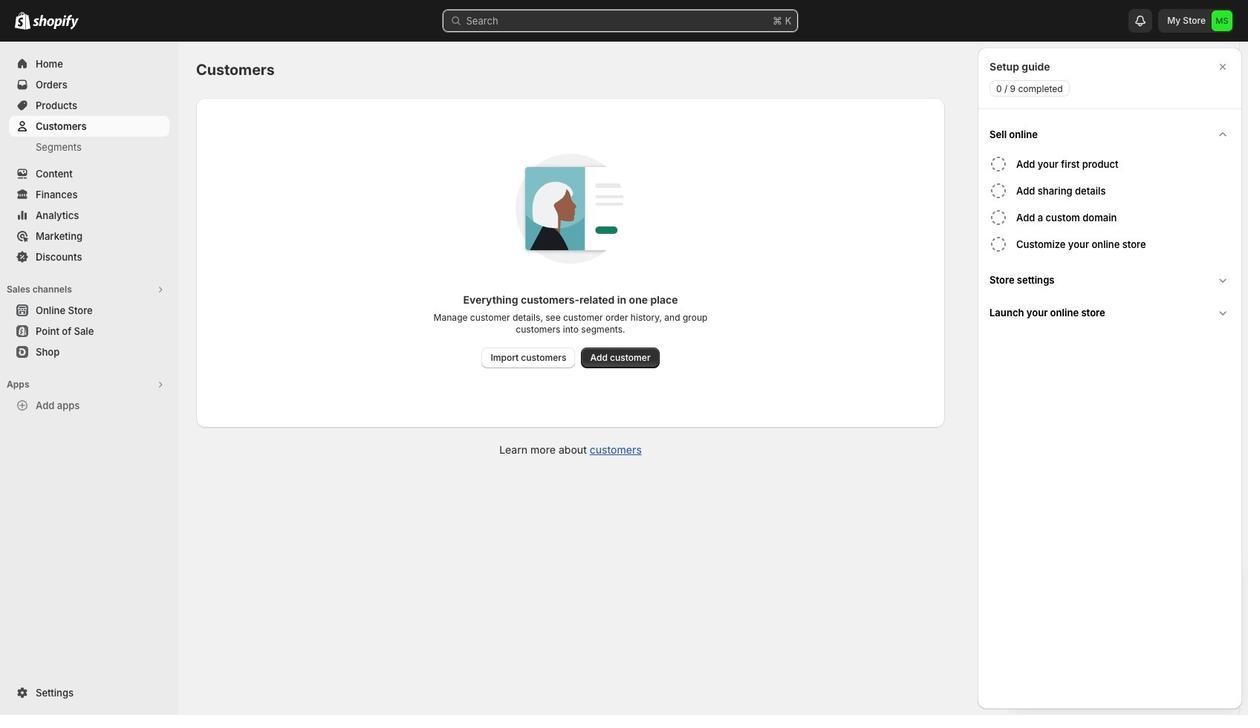 Task type: describe. For each thing, give the bounding box(es) containing it.
my store image
[[1213, 10, 1233, 31]]

mark customize your online store as done image
[[990, 236, 1008, 254]]

shopify image
[[15, 12, 30, 30]]



Task type: locate. For each thing, give the bounding box(es) containing it.
mark add your first product as done image
[[990, 155, 1008, 173]]

dialog
[[978, 48, 1243, 710]]

mark add a custom domain as done image
[[990, 209, 1008, 227]]

mark add sharing details as done image
[[990, 182, 1008, 200]]

shopify image
[[33, 15, 79, 30]]



Task type: vqa. For each thing, say whether or not it's contained in the screenshot.
the Mark Customize your online store as done image
yes



